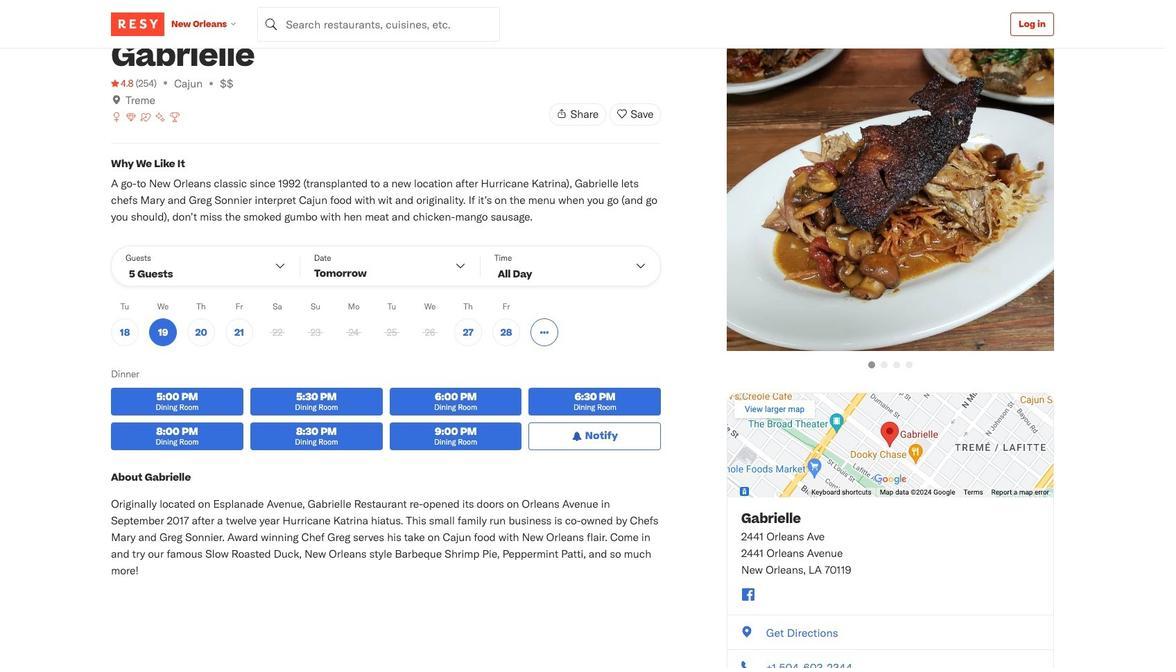 Task type: locate. For each thing, give the bounding box(es) containing it.
Search restaurants, cuisines, etc. text field
[[257, 7, 500, 41]]

None field
[[257, 7, 500, 41]]



Task type: describe. For each thing, give the bounding box(es) containing it.
4.8 out of 5 stars image
[[111, 76, 133, 90]]



